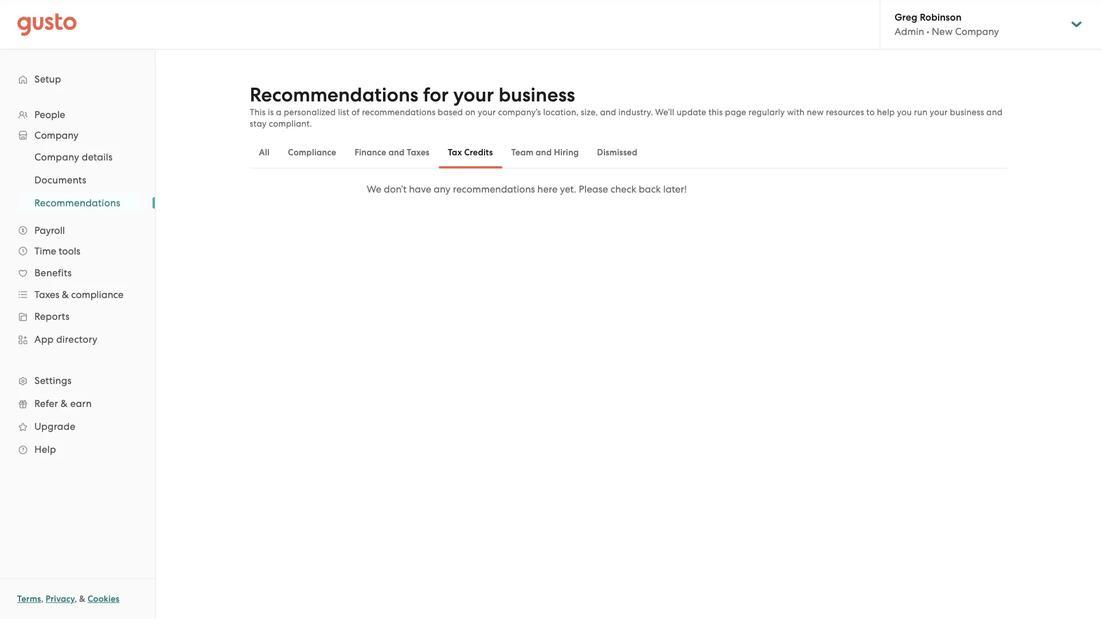 Task type: describe. For each thing, give the bounding box(es) containing it.
help
[[877, 107, 895, 118]]

1 vertical spatial business
[[950, 107, 984, 118]]

taxes & compliance button
[[11, 284, 143, 305]]

refer & earn
[[34, 398, 92, 410]]

on
[[465, 107, 476, 118]]

company button
[[11, 125, 143, 146]]

settings
[[34, 375, 72, 387]]

update
[[677, 107, 706, 118]]

& for compliance
[[62, 289, 69, 301]]

is
[[268, 107, 274, 118]]

check
[[611, 184, 636, 195]]

benefits link
[[11, 263, 143, 283]]

terms
[[17, 594, 41, 605]]

privacy link
[[46, 594, 75, 605]]

team
[[511, 147, 534, 158]]

list containing company details
[[0, 146, 155, 215]]

please
[[579, 184, 608, 195]]

we don't have any recommendations here yet. please check back later!
[[367, 184, 687, 195]]

gusto navigation element
[[0, 49, 155, 480]]

payroll button
[[11, 220, 143, 241]]

app directory link
[[11, 329, 143, 350]]

company's
[[498, 107, 541, 118]]

location,
[[543, 107, 579, 118]]

1 horizontal spatial recommendations
[[453, 184, 535, 195]]

terms , privacy , & cookies
[[17, 594, 119, 605]]

privacy
[[46, 594, 75, 605]]

setup link
[[11, 69, 143, 89]]

2 , from the left
[[75, 594, 77, 605]]

this
[[250, 107, 266, 118]]

team and hiring button
[[502, 139, 588, 166]]

documents link
[[21, 170, 143, 190]]

details
[[82, 151, 113, 163]]

cookies
[[88, 594, 119, 605]]

to
[[867, 107, 875, 118]]

refer
[[34, 398, 58, 410]]

people button
[[11, 104, 143, 125]]

time
[[34, 245, 56, 257]]

taxes & compliance
[[34, 289, 124, 301]]

we'll
[[655, 107, 674, 118]]

directory
[[56, 334, 98, 345]]

dismissed
[[597, 147, 638, 158]]

later!
[[663, 184, 687, 195]]

help
[[34, 444, 56, 455]]

& for earn
[[61, 398, 68, 410]]

finance and taxes
[[355, 147, 430, 158]]

company details link
[[21, 147, 143, 167]]

cookies button
[[88, 593, 119, 606]]

0 horizontal spatial business
[[499, 83, 575, 107]]

regularly
[[749, 107, 785, 118]]

list containing people
[[0, 104, 155, 461]]

app directory
[[34, 334, 98, 345]]

resources
[[826, 107, 864, 118]]

credits
[[464, 147, 493, 158]]

admin
[[895, 26, 924, 37]]

app
[[34, 334, 54, 345]]

•
[[927, 26, 930, 37]]

team and hiring
[[511, 147, 579, 158]]

company for company details
[[34, 151, 79, 163]]

with
[[787, 107, 805, 118]]

recommendations for recommendations for your business this is a personalized list of recommendations based on your company's location, size, and industry. we'll update this page regularly with new resources to help you run your business and stay compliant.
[[250, 83, 418, 107]]

greg robinson admin • new company
[[895, 11, 999, 37]]

of
[[352, 107, 360, 118]]

help link
[[11, 439, 143, 460]]



Task type: locate. For each thing, give the bounding box(es) containing it.
all button
[[250, 139, 279, 166]]

time tools
[[34, 245, 80, 257]]

reports
[[34, 311, 70, 322]]

you
[[897, 107, 912, 118]]

2 vertical spatial company
[[34, 151, 79, 163]]

recommendations up list
[[250, 83, 418, 107]]

1 , from the left
[[41, 594, 43, 605]]

0 horizontal spatial recommendations
[[34, 197, 120, 209]]

for
[[423, 83, 449, 107]]

recommendations for recommendations
[[34, 197, 120, 209]]

size,
[[581, 107, 598, 118]]

tax credits button
[[439, 139, 502, 166]]

, left privacy
[[41, 594, 43, 605]]

based
[[438, 107, 463, 118]]

company down people
[[34, 130, 78, 141]]

settings link
[[11, 371, 143, 391]]

1 vertical spatial &
[[61, 398, 68, 410]]

taxes inside dropdown button
[[34, 289, 59, 301]]

all
[[259, 147, 270, 158]]

any
[[434, 184, 451, 195]]

recommendations inside list
[[34, 197, 120, 209]]

1 vertical spatial recommendations
[[34, 197, 120, 209]]

new
[[932, 26, 953, 37]]

company up "documents"
[[34, 151, 79, 163]]

business right run
[[950, 107, 984, 118]]

& left the cookies
[[79, 594, 85, 605]]

documents
[[34, 174, 86, 186]]

& inside taxes & compliance dropdown button
[[62, 289, 69, 301]]

,
[[41, 594, 43, 605], [75, 594, 77, 605]]

company for company
[[34, 130, 78, 141]]

earn
[[70, 398, 92, 410]]

& inside 'refer & earn' link
[[61, 398, 68, 410]]

taxes up have
[[407, 147, 430, 158]]

0 vertical spatial business
[[499, 83, 575, 107]]

1 horizontal spatial taxes
[[407, 147, 430, 158]]

dismissed button
[[588, 139, 647, 166]]

finance and taxes button
[[346, 139, 439, 166]]

company right new
[[955, 26, 999, 37]]

tools
[[59, 245, 80, 257]]

taxes up reports
[[34, 289, 59, 301]]

recommendations
[[250, 83, 418, 107], [34, 197, 120, 209]]

run
[[914, 107, 928, 118]]

upgrade
[[34, 421, 75, 432]]

reports link
[[11, 306, 143, 327]]

company inside greg robinson admin • new company
[[955, 26, 999, 37]]

new
[[807, 107, 824, 118]]

home image
[[17, 13, 77, 36]]

0 vertical spatial recommendations
[[362, 107, 436, 118]]

recommendations up finance and taxes button
[[362, 107, 436, 118]]

recommendations down credits
[[453, 184, 535, 195]]

greg
[[895, 11, 918, 24]]

compliance
[[71, 289, 124, 301]]

0 horizontal spatial recommendations
[[362, 107, 436, 118]]

0 horizontal spatial taxes
[[34, 289, 59, 301]]

business up company's
[[499, 83, 575, 107]]

0 horizontal spatial ,
[[41, 594, 43, 605]]

we
[[367, 184, 381, 195]]

company details
[[34, 151, 113, 163]]

1 vertical spatial taxes
[[34, 289, 59, 301]]

0 vertical spatial &
[[62, 289, 69, 301]]

finance
[[355, 147, 386, 158]]

compliance
[[288, 147, 336, 158]]

0 vertical spatial company
[[955, 26, 999, 37]]

recommendation categories for your business tab list
[[250, 137, 1007, 169]]

0 vertical spatial taxes
[[407, 147, 430, 158]]

tax
[[448, 147, 462, 158]]

taxes
[[407, 147, 430, 158], [34, 289, 59, 301]]

list
[[0, 104, 155, 461], [0, 146, 155, 215]]

list
[[338, 107, 349, 118]]

your up "on"
[[453, 83, 494, 107]]

company
[[955, 26, 999, 37], [34, 130, 78, 141], [34, 151, 79, 163]]

don't
[[384, 184, 407, 195]]

1 vertical spatial company
[[34, 130, 78, 141]]

recommendations
[[362, 107, 436, 118], [453, 184, 535, 195]]

, left the cookies
[[75, 594, 77, 605]]

a
[[276, 107, 282, 118]]

robinson
[[920, 11, 962, 24]]

here
[[537, 184, 558, 195]]

back
[[639, 184, 661, 195]]

taxes inside button
[[407, 147, 430, 158]]

1 list from the top
[[0, 104, 155, 461]]

tax credits
[[448, 147, 493, 158]]

refer & earn link
[[11, 393, 143, 414]]

1 horizontal spatial recommendations
[[250, 83, 418, 107]]

2 vertical spatial &
[[79, 594, 85, 605]]

your right run
[[930, 107, 948, 118]]

benefits
[[34, 267, 72, 279]]

time tools button
[[11, 241, 143, 262]]

this
[[709, 107, 723, 118]]

company inside dropdown button
[[34, 130, 78, 141]]

stay
[[250, 119, 267, 129]]

1 horizontal spatial ,
[[75, 594, 77, 605]]

& down benefits link
[[62, 289, 69, 301]]

payroll
[[34, 225, 65, 236]]

recommendations inside recommendations for your business this is a personalized list of recommendations based on your company's location, size, and industry. we'll update this page regularly with new resources to help you run your business and stay compliant.
[[250, 83, 418, 107]]

terms link
[[17, 594, 41, 605]]

personalized
[[284, 107, 336, 118]]

industry.
[[619, 107, 653, 118]]

1 vertical spatial recommendations
[[453, 184, 535, 195]]

page
[[725, 107, 747, 118]]

recommendations inside recommendations for your business this is a personalized list of recommendations based on your company's location, size, and industry. we'll update this page regularly with new resources to help you run your business and stay compliant.
[[362, 107, 436, 118]]

& left earn
[[61, 398, 68, 410]]

2 list from the top
[[0, 146, 155, 215]]

hiring
[[554, 147, 579, 158]]

0 vertical spatial recommendations
[[250, 83, 418, 107]]

recommendations down documents link at left top
[[34, 197, 120, 209]]

compliance button
[[279, 139, 346, 166]]

compliant.
[[269, 119, 312, 129]]

1 horizontal spatial business
[[950, 107, 984, 118]]

upgrade link
[[11, 416, 143, 437]]

people
[[34, 109, 65, 120]]

recommendations link
[[21, 193, 143, 213]]

yet.
[[560, 184, 577, 195]]

recommendations for your business this is a personalized list of recommendations based on your company's location, size, and industry. we'll update this page regularly with new resources to help you run your business and stay compliant.
[[250, 83, 1003, 129]]

your right "on"
[[478, 107, 496, 118]]



Task type: vqa. For each thing, say whether or not it's contained in the screenshot.
resources
yes



